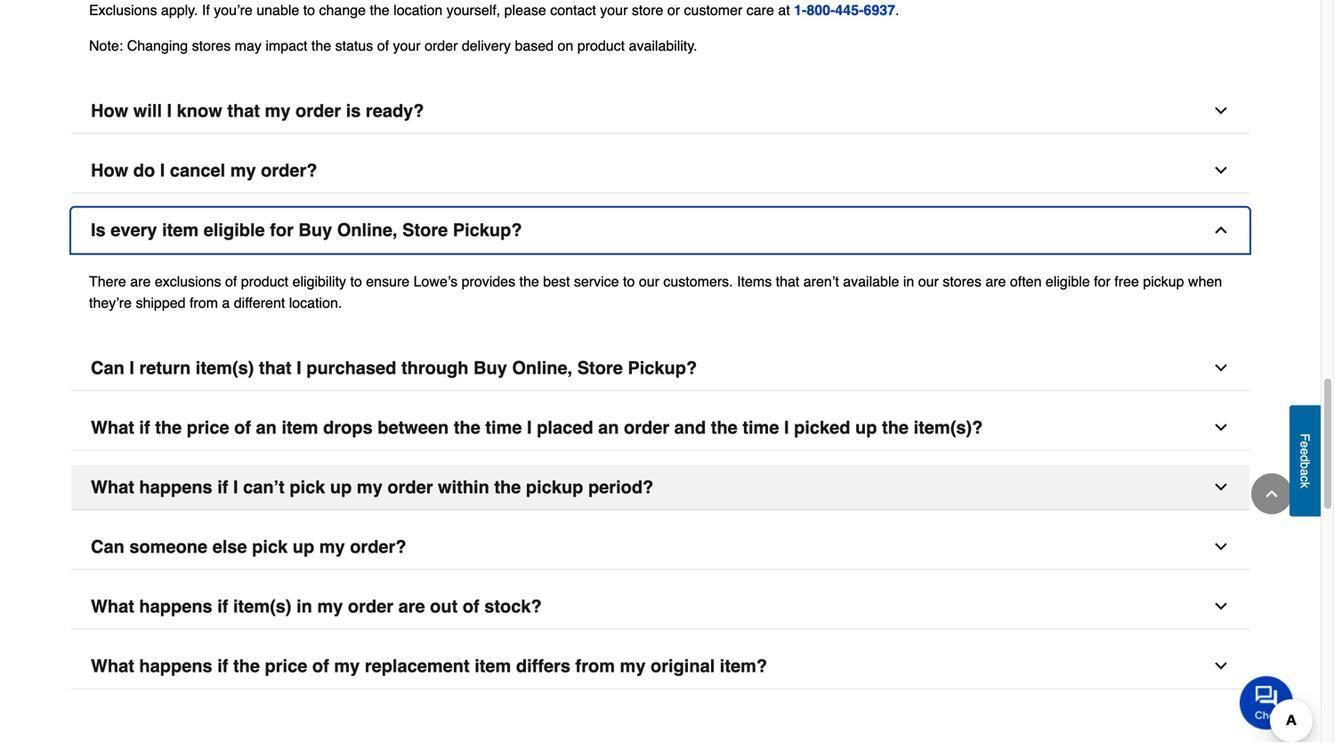 Task type: locate. For each thing, give the bounding box(es) containing it.
1 horizontal spatial pickup
[[1143, 273, 1184, 290]]

product inside there are exclusions of product eligibility to ensure lowe's provides the best service to our customers. items that aren't available in our stores are often eligible for free pickup when they're shipped from a different location.
[[241, 273, 289, 290]]

0 horizontal spatial product
[[241, 273, 289, 290]]

online,
[[337, 220, 398, 240], [512, 358, 573, 378]]

1 vertical spatial can
[[91, 537, 124, 557]]

1 vertical spatial for
[[1094, 273, 1111, 290]]

replacement
[[365, 656, 470, 677]]

item(s)
[[196, 358, 254, 378], [233, 596, 292, 617]]

chevron up image inside 'is every item eligible for buy online, store pickup?' "button"
[[1212, 221, 1230, 239]]

based
[[515, 37, 554, 54]]

what
[[91, 418, 134, 438], [91, 477, 134, 498], [91, 596, 134, 617], [91, 656, 134, 677]]

store
[[402, 220, 448, 240], [577, 358, 623, 378]]

order left within
[[388, 477, 433, 498]]

0 horizontal spatial item
[[162, 220, 199, 240]]

different
[[234, 295, 285, 311]]

1 horizontal spatial stores
[[943, 273, 982, 290]]

e up d at right
[[1298, 441, 1313, 448]]

are left often
[[986, 273, 1006, 290]]

the
[[370, 2, 390, 18], [311, 37, 331, 54], [519, 273, 539, 290], [155, 418, 182, 438], [454, 418, 481, 438], [711, 418, 738, 438], [882, 418, 909, 438], [494, 477, 521, 498], [233, 656, 260, 677]]

location.
[[289, 295, 342, 311]]

that right know
[[227, 101, 260, 121]]

a
[[222, 295, 230, 311], [1298, 469, 1313, 476]]

best
[[543, 273, 570, 290]]

1 horizontal spatial from
[[576, 656, 615, 677]]

2 vertical spatial item
[[475, 656, 511, 677]]

0 vertical spatial from
[[190, 295, 218, 311]]

buy
[[299, 220, 332, 240], [474, 358, 507, 378]]

1 vertical spatial price
[[265, 656, 307, 677]]

how
[[91, 101, 128, 121], [91, 160, 128, 181]]

1 horizontal spatial your
[[600, 2, 628, 18]]

2 vertical spatial that
[[259, 358, 292, 378]]

of up can't
[[234, 418, 251, 438]]

1 chevron down image from the top
[[1212, 102, 1230, 120]]

1 chevron down image from the top
[[1212, 359, 1230, 377]]

item inside button
[[475, 656, 511, 677]]

care
[[747, 2, 774, 18]]

differs
[[516, 656, 571, 677]]

time left "picked" at bottom right
[[743, 418, 779, 438]]

note: changing stores may impact the status of your order delivery based on product availability.
[[89, 37, 698, 54]]

item left differs
[[475, 656, 511, 677]]

can someone else pick up my order? button
[[71, 525, 1250, 570]]

that inside there are exclusions of product eligibility to ensure lowe's provides the best service to our customers. items that aren't available in our stores are often eligible for free pickup when they're shipped from a different location.
[[776, 273, 800, 290]]

1 horizontal spatial product
[[577, 37, 625, 54]]

0 horizontal spatial chevron up image
[[1212, 221, 1230, 239]]

order? inside how do i cancel my order? button
[[261, 160, 317, 181]]

1 horizontal spatial our
[[918, 273, 939, 290]]

1 can from the top
[[91, 358, 124, 378]]

0 horizontal spatial in
[[297, 596, 312, 617]]

chevron down image inside what happens if the price of my replacement item differs from my original item? button
[[1212, 657, 1230, 675]]

0 vertical spatial for
[[270, 220, 294, 240]]

4 what from the top
[[91, 656, 134, 677]]

2 vertical spatial happens
[[139, 656, 212, 677]]

order left and
[[624, 418, 670, 438]]

every
[[111, 220, 157, 240]]

2 horizontal spatial to
[[623, 273, 635, 290]]

0 vertical spatial pickup?
[[453, 220, 522, 240]]

stores down if on the left
[[192, 37, 231, 54]]

may
[[235, 37, 262, 54]]

1 horizontal spatial are
[[398, 596, 425, 617]]

chevron down image for ready?
[[1212, 102, 1230, 120]]

1 vertical spatial chevron down image
[[1212, 162, 1230, 179]]

how left do
[[91, 160, 128, 181]]

to right service
[[623, 273, 635, 290]]

for left 'free'
[[1094, 273, 1111, 290]]

for up 'eligibility'
[[270, 220, 294, 240]]

0 horizontal spatial eligible
[[204, 220, 265, 240]]

1 an from the left
[[256, 418, 277, 438]]

exclusions apply. if you're unable to change the location yourself, please contact your store or customer care at 1-800-445-6937 .
[[89, 2, 900, 18]]

up
[[856, 418, 877, 438], [330, 477, 352, 498], [293, 537, 314, 557]]

item(s) right return
[[196, 358, 254, 378]]

0 horizontal spatial pickup?
[[453, 220, 522, 240]]

0 vertical spatial buy
[[299, 220, 332, 240]]

pickup?
[[453, 220, 522, 240], [628, 358, 697, 378]]

how for how do i cancel my order?
[[91, 160, 128, 181]]

pickup right 'free'
[[1143, 273, 1184, 290]]

0 horizontal spatial buy
[[299, 220, 332, 240]]

chevron down image inside what if the price of an item drops between the time i placed an order and the time i picked up the item(s)? button
[[1212, 419, 1230, 437]]

that right items
[[776, 273, 800, 290]]

k
[[1298, 482, 1313, 488]]

our left customers.
[[639, 273, 660, 290]]

1 horizontal spatial store
[[577, 358, 623, 378]]

445-
[[835, 2, 864, 18]]

online, inside button
[[512, 358, 573, 378]]

eligibility
[[292, 273, 346, 290]]

store inside button
[[577, 358, 623, 378]]

1 vertical spatial buy
[[474, 358, 507, 378]]

drops
[[323, 418, 373, 438]]

chevron down image
[[1212, 102, 1230, 120], [1212, 162, 1230, 179], [1212, 657, 1230, 675]]

or
[[668, 2, 680, 18]]

1 horizontal spatial item
[[282, 418, 318, 438]]

if for item(s)
[[217, 596, 228, 617]]

stores left often
[[943, 273, 982, 290]]

0 vertical spatial item(s)
[[196, 358, 254, 378]]

price
[[187, 418, 229, 438], [265, 656, 307, 677]]

1 horizontal spatial in
[[903, 273, 914, 290]]

1 time from the left
[[485, 418, 522, 438]]

pickup inside there are exclusions of product eligibility to ensure lowe's provides the best service to our customers. items that aren't available in our stores are often eligible for free pickup when they're shipped from a different location.
[[1143, 273, 1184, 290]]

chevron up image left k
[[1263, 485, 1281, 503]]

2 chevron down image from the top
[[1212, 162, 1230, 179]]

is
[[346, 101, 361, 121]]

product right the on
[[577, 37, 625, 54]]

a left different
[[222, 295, 230, 311]]

what inside button
[[91, 418, 134, 438]]

3 happens from the top
[[139, 656, 212, 677]]

1 horizontal spatial order?
[[350, 537, 406, 557]]

eligible down how do i cancel my order?
[[204, 220, 265, 240]]

online, up ensure
[[337, 220, 398, 240]]

i right the will on the left top of page
[[167, 101, 172, 121]]

if for the
[[217, 656, 228, 677]]

1 horizontal spatial eligible
[[1046, 273, 1090, 290]]

1 vertical spatial product
[[241, 273, 289, 290]]

chevron down image for i
[[1212, 419, 1230, 437]]

a up k
[[1298, 469, 1313, 476]]

1 horizontal spatial chevron up image
[[1263, 485, 1281, 503]]

0 vertical spatial online,
[[337, 220, 398, 240]]

1 horizontal spatial pickup?
[[628, 358, 697, 378]]

order
[[425, 37, 458, 54], [296, 101, 341, 121], [624, 418, 670, 438], [388, 477, 433, 498], [348, 596, 394, 617]]

for inside there are exclusions of product eligibility to ensure lowe's provides the best service to our customers. items that aren't available in our stores are often eligible for free pickup when they're shipped from a different location.
[[1094, 273, 1111, 290]]

from down 'exclusions'
[[190, 295, 218, 311]]

1 horizontal spatial a
[[1298, 469, 1313, 476]]

if inside button
[[139, 418, 150, 438]]

our right available
[[918, 273, 939, 290]]

1 happens from the top
[[139, 477, 212, 498]]

1 horizontal spatial time
[[743, 418, 779, 438]]

up right "picked" at bottom right
[[856, 418, 877, 438]]

in right available
[[903, 273, 914, 290]]

shipped
[[136, 295, 186, 311]]

eligible right often
[[1046, 273, 1090, 290]]

0 horizontal spatial online,
[[337, 220, 398, 240]]

0 vertical spatial can
[[91, 358, 124, 378]]

0 vertical spatial that
[[227, 101, 260, 121]]

i
[[167, 101, 172, 121], [160, 160, 165, 181], [129, 358, 134, 378], [297, 358, 302, 378], [527, 418, 532, 438], [784, 418, 789, 438], [233, 477, 238, 498]]

how inside how do i cancel my order? button
[[91, 160, 128, 181]]

0 vertical spatial pickup
[[1143, 273, 1184, 290]]

your left store on the top
[[600, 2, 628, 18]]

price inside button
[[265, 656, 307, 677]]

eligible inside there are exclusions of product eligibility to ensure lowe's provides the best service to our customers. items that aren't available in our stores are often eligible for free pickup when they're shipped from a different location.
[[1046, 273, 1090, 290]]

product up different
[[241, 273, 289, 290]]

store up "lowe's"
[[402, 220, 448, 240]]

what if the price of an item drops between the time i placed an order and the time i picked up the item(s)? button
[[71, 406, 1250, 451]]

how left the will on the left top of page
[[91, 101, 128, 121]]

chevron down image inside how will i know that my order is ready? button
[[1212, 102, 1230, 120]]

1 e from the top
[[1298, 441, 1313, 448]]

1 vertical spatial item(s)
[[233, 596, 292, 617]]

of down what happens if item(s) in my order are out of stock? on the left bottom of the page
[[312, 656, 329, 677]]

2 horizontal spatial up
[[856, 418, 877, 438]]

chevron up image inside the scroll to top element
[[1263, 485, 1281, 503]]

pickup? up provides
[[453, 220, 522, 240]]

1 horizontal spatial buy
[[474, 358, 507, 378]]

my
[[265, 101, 291, 121], [230, 160, 256, 181], [357, 477, 383, 498], [319, 537, 345, 557], [317, 596, 343, 617], [334, 656, 360, 677], [620, 656, 646, 677]]

happens
[[139, 477, 212, 498], [139, 596, 212, 617], [139, 656, 212, 677]]

2 what from the top
[[91, 477, 134, 498]]

0 vertical spatial in
[[903, 273, 914, 290]]

how inside how will i know that my order is ready? button
[[91, 101, 128, 121]]

0 horizontal spatial up
[[293, 537, 314, 557]]

0 vertical spatial chevron up image
[[1212, 221, 1230, 239]]

0 horizontal spatial price
[[187, 418, 229, 438]]

customer
[[684, 2, 743, 18]]

1 vertical spatial pickup
[[526, 477, 583, 498]]

buy inside "button"
[[299, 220, 332, 240]]

to left ensure
[[350, 273, 362, 290]]

order? down what happens if i can't pick up my order within the pickup period?
[[350, 537, 406, 557]]

happens for i
[[139, 477, 212, 498]]

0 vertical spatial a
[[222, 295, 230, 311]]

1 vertical spatial how
[[91, 160, 128, 181]]

2 chevron down image from the top
[[1212, 419, 1230, 437]]

0 horizontal spatial stores
[[192, 37, 231, 54]]

in inside what happens if item(s) in my order are out of stock? button
[[297, 596, 312, 617]]

from inside there are exclusions of product eligibility to ensure lowe's provides the best service to our customers. items that aren't available in our stores are often eligible for free pickup when they're shipped from a different location.
[[190, 295, 218, 311]]

item(s) down can someone else pick up my order?
[[233, 596, 292, 617]]

item
[[162, 220, 199, 240], [282, 418, 318, 438], [475, 656, 511, 677]]

1 horizontal spatial for
[[1094, 273, 1111, 290]]

chevron down image inside can i return item(s) that i purchased through buy online, store pickup? button
[[1212, 359, 1230, 377]]

for
[[270, 220, 294, 240], [1094, 273, 1111, 290]]

1 vertical spatial eligible
[[1046, 273, 1090, 290]]

store up the placed
[[577, 358, 623, 378]]

1 vertical spatial online,
[[512, 358, 573, 378]]

0 horizontal spatial store
[[402, 220, 448, 240]]

time left the placed
[[485, 418, 522, 438]]

in
[[903, 273, 914, 290], [297, 596, 312, 617]]

an right the placed
[[598, 418, 619, 438]]

order? up is every item eligible for buy online, store pickup?
[[261, 160, 317, 181]]

that down different
[[259, 358, 292, 378]]

2 vertical spatial up
[[293, 537, 314, 557]]

0 vertical spatial item
[[162, 220, 199, 240]]

of right status
[[377, 37, 389, 54]]

1 vertical spatial from
[[576, 656, 615, 677]]

is every item eligible for buy online, store pickup?
[[91, 220, 522, 240]]

1 vertical spatial pickup?
[[628, 358, 697, 378]]

of up different
[[225, 273, 237, 290]]

0 vertical spatial how
[[91, 101, 128, 121]]

what happens if item(s) in my order are out of stock? button
[[71, 584, 1250, 630]]

0 horizontal spatial time
[[485, 418, 522, 438]]

are
[[130, 273, 151, 290], [986, 273, 1006, 290], [398, 596, 425, 617]]

online, up what if the price of an item drops between the time i placed an order and the time i picked up the item(s)?
[[512, 358, 573, 378]]

often
[[1010, 273, 1042, 290]]

pickup inside button
[[526, 477, 583, 498]]

1 vertical spatial that
[[776, 273, 800, 290]]

chevron down image
[[1212, 359, 1230, 377], [1212, 419, 1230, 437], [1212, 479, 1230, 496], [1212, 538, 1230, 556], [1212, 598, 1230, 616]]

can for can someone else pick up my order?
[[91, 537, 124, 557]]

are inside what happens if item(s) in my order are out of stock? button
[[398, 596, 425, 617]]

stores
[[192, 37, 231, 54], [943, 273, 982, 290]]

what for what happens if i can't pick up my order within the pickup period?
[[91, 477, 134, 498]]

what if the price of an item drops between the time i placed an order and the time i picked up the item(s)?
[[91, 418, 983, 438]]

chevron up image up when
[[1212, 221, 1230, 239]]

0 horizontal spatial a
[[222, 295, 230, 311]]

pickup down the placed
[[526, 477, 583, 498]]

1 vertical spatial item
[[282, 418, 318, 438]]

an
[[256, 418, 277, 438], [598, 418, 619, 438]]

1 horizontal spatial price
[[265, 656, 307, 677]]

your down location
[[393, 37, 421, 54]]

picked
[[794, 418, 851, 438]]

pick right can't
[[290, 477, 325, 498]]

chevron down image inside how do i cancel my order? button
[[1212, 162, 1230, 179]]

2 happens from the top
[[139, 596, 212, 617]]

0 horizontal spatial our
[[639, 273, 660, 290]]

if
[[202, 2, 210, 18]]

1 vertical spatial your
[[393, 37, 421, 54]]

chevron down image inside can someone else pick up my order? button
[[1212, 538, 1230, 556]]

up down drops
[[330, 477, 352, 498]]

e up b
[[1298, 448, 1313, 455]]

1 horizontal spatial to
[[350, 273, 362, 290]]

and
[[674, 418, 706, 438]]

are left out
[[398, 596, 425, 617]]

2 how from the top
[[91, 160, 128, 181]]

in down can someone else pick up my order?
[[297, 596, 312, 617]]

0 horizontal spatial order?
[[261, 160, 317, 181]]

1 vertical spatial stores
[[943, 273, 982, 290]]

pick
[[290, 477, 325, 498], [252, 537, 288, 557]]

5 chevron down image from the top
[[1212, 598, 1230, 616]]

chevron up image
[[1212, 221, 1230, 239], [1263, 485, 1281, 503]]

your
[[600, 2, 628, 18], [393, 37, 421, 54]]

i right do
[[160, 160, 165, 181]]

from right differs
[[576, 656, 615, 677]]

buy right the through
[[474, 358, 507, 378]]

available
[[843, 273, 899, 290]]

can left return
[[91, 358, 124, 378]]

1 vertical spatial chevron up image
[[1263, 485, 1281, 503]]

1 what from the top
[[91, 418, 134, 438]]

price down return
[[187, 418, 229, 438]]

price down what happens if item(s) in my order are out of stock? on the left bottom of the page
[[265, 656, 307, 677]]

1 vertical spatial in
[[297, 596, 312, 617]]

2 can from the top
[[91, 537, 124, 557]]

order?
[[261, 160, 317, 181], [350, 537, 406, 557]]

2 vertical spatial chevron down image
[[1212, 657, 1230, 675]]

up up what happens if item(s) in my order are out of stock? on the left bottom of the page
[[293, 537, 314, 557]]

chevron down image inside what happens if i can't pick up my order within the pickup period? button
[[1212, 479, 1230, 496]]

if
[[139, 418, 150, 438], [217, 477, 228, 498], [217, 596, 228, 617], [217, 656, 228, 677]]

can left someone at the bottom of the page
[[91, 537, 124, 557]]

1 horizontal spatial pick
[[290, 477, 325, 498]]

3 chevron down image from the top
[[1212, 657, 1230, 675]]

product
[[577, 37, 625, 54], [241, 273, 289, 290]]

0 vertical spatial store
[[402, 220, 448, 240]]

0 vertical spatial happens
[[139, 477, 212, 498]]

are up shipped
[[130, 273, 151, 290]]

1 how from the top
[[91, 101, 128, 121]]

0 horizontal spatial an
[[256, 418, 277, 438]]

time
[[485, 418, 522, 438], [743, 418, 779, 438]]

0 vertical spatial pick
[[290, 477, 325, 498]]

3 what from the top
[[91, 596, 134, 617]]

on
[[558, 37, 574, 54]]

1 horizontal spatial up
[[330, 477, 352, 498]]

for inside "button"
[[270, 220, 294, 240]]

1 vertical spatial pick
[[252, 537, 288, 557]]

0 vertical spatial chevron down image
[[1212, 102, 1230, 120]]

aren't
[[804, 273, 839, 290]]

1 vertical spatial store
[[577, 358, 623, 378]]

1 vertical spatial a
[[1298, 469, 1313, 476]]

buy up 'eligibility'
[[299, 220, 332, 240]]

to right the unable
[[303, 2, 315, 18]]

item left drops
[[282, 418, 318, 438]]

an up can't
[[256, 418, 277, 438]]

item inside "button"
[[162, 220, 199, 240]]

item inside button
[[282, 418, 318, 438]]

ensure
[[366, 273, 410, 290]]

0 horizontal spatial pickup
[[526, 477, 583, 498]]

0 horizontal spatial are
[[130, 273, 151, 290]]

pickup? up what if the price of an item drops between the time i placed an order and the time i picked up the item(s)? button
[[628, 358, 697, 378]]

ready?
[[366, 101, 424, 121]]

2 time from the left
[[743, 418, 779, 438]]

4 chevron down image from the top
[[1212, 538, 1230, 556]]

chevron down image for pickup
[[1212, 479, 1230, 496]]

order inside button
[[624, 418, 670, 438]]

2 horizontal spatial item
[[475, 656, 511, 677]]

1-800-445-6937 link
[[794, 2, 896, 18]]

pick right else
[[252, 537, 288, 557]]

i left can't
[[233, 477, 238, 498]]

3 chevron down image from the top
[[1212, 479, 1230, 496]]

our
[[639, 273, 660, 290], [918, 273, 939, 290]]

0 vertical spatial price
[[187, 418, 229, 438]]

chevron down image inside what happens if item(s) in my order are out of stock? button
[[1212, 598, 1230, 616]]

0 vertical spatial order?
[[261, 160, 317, 181]]

0 horizontal spatial from
[[190, 295, 218, 311]]

through
[[401, 358, 469, 378]]

a inside button
[[1298, 469, 1313, 476]]

order left out
[[348, 596, 394, 617]]

that for can i return item(s) that i purchased through buy online, store pickup?
[[259, 358, 292, 378]]

item right every at the top left of page
[[162, 220, 199, 240]]

scroll to top element
[[1252, 474, 1293, 515]]

2 our from the left
[[918, 273, 939, 290]]

0 horizontal spatial for
[[270, 220, 294, 240]]



Task type: vqa. For each thing, say whether or not it's contained in the screenshot.
a to the left
yes



Task type: describe. For each thing, give the bounding box(es) containing it.
online, inside "button"
[[337, 220, 398, 240]]

availability.
[[629, 37, 698, 54]]

location
[[394, 2, 443, 18]]

1 vertical spatial up
[[330, 477, 352, 498]]

there are exclusions of product eligibility to ensure lowe's provides the best service to our customers. items that aren't available in our stores are often eligible for free pickup when they're shipped from a different location.
[[89, 273, 1222, 311]]

yourself,
[[447, 2, 500, 18]]

1 our from the left
[[639, 273, 660, 290]]

period?
[[588, 477, 654, 498]]

the inside there are exclusions of product eligibility to ensure lowe's provides the best service to our customers. items that aren't available in our stores are often eligible for free pickup when they're shipped from a different location.
[[519, 273, 539, 290]]

can for can i return item(s) that i purchased through buy online, store pickup?
[[91, 358, 124, 378]]

in inside there are exclusions of product eligibility to ensure lowe's provides the best service to our customers. items that aren't available in our stores are often eligible for free pickup when they're shipped from a different location.
[[903, 273, 914, 290]]

c
[[1298, 476, 1313, 482]]

someone
[[129, 537, 208, 557]]

will
[[133, 101, 162, 121]]

what for what happens if item(s) in my order are out of stock?
[[91, 596, 134, 617]]

what happens if the price of my replacement item differs from my original item? button
[[71, 644, 1250, 689]]

.
[[896, 2, 900, 18]]

can someone else pick up my order?
[[91, 537, 406, 557]]

chevron down image for pickup?
[[1212, 359, 1230, 377]]

cancel
[[170, 160, 225, 181]]

item(s) for that
[[196, 358, 254, 378]]

service
[[574, 273, 619, 290]]

the inside what happens if i can't pick up my order within the pickup period? button
[[494, 477, 521, 498]]

store inside "button"
[[402, 220, 448, 240]]

store
[[632, 2, 664, 18]]

i inside how do i cancel my order? button
[[160, 160, 165, 181]]

of inside there are exclusions of product eligibility to ensure lowe's provides the best service to our customers. items that aren't available in our stores are often eligible for free pickup when they're shipped from a different location.
[[225, 273, 237, 290]]

order? inside can someone else pick up my order? button
[[350, 537, 406, 557]]

is
[[91, 220, 106, 240]]

exclusions
[[89, 2, 157, 18]]

buy inside button
[[474, 358, 507, 378]]

price inside button
[[187, 418, 229, 438]]

happens for item(s)
[[139, 596, 212, 617]]

changing
[[127, 37, 188, 54]]

that for how will i know that my order is ready?
[[227, 101, 260, 121]]

impact
[[266, 37, 308, 54]]

customers.
[[664, 273, 733, 290]]

order down location
[[425, 37, 458, 54]]

eligible inside "button"
[[204, 220, 265, 240]]

lowe's
[[414, 273, 458, 290]]

contact
[[550, 2, 596, 18]]

can i return item(s) that i purchased through buy online, store pickup?
[[91, 358, 697, 378]]

placed
[[537, 418, 593, 438]]

f e e d b a c k
[[1298, 434, 1313, 488]]

what happens if i can't pick up my order within the pickup period? button
[[71, 465, 1250, 511]]

at
[[778, 2, 790, 18]]

i left "picked" at bottom right
[[784, 418, 789, 438]]

up inside button
[[856, 418, 877, 438]]

of inside button
[[234, 418, 251, 438]]

stock?
[[485, 596, 542, 617]]

chevron down image for item
[[1212, 657, 1230, 675]]

i left the placed
[[527, 418, 532, 438]]

f
[[1298, 434, 1313, 441]]

item(s) for in
[[233, 596, 292, 617]]

return
[[139, 358, 191, 378]]

do
[[133, 160, 155, 181]]

2 an from the left
[[598, 418, 619, 438]]

provides
[[462, 273, 515, 290]]

unable
[[257, 2, 299, 18]]

0 horizontal spatial to
[[303, 2, 315, 18]]

what happens if item(s) in my order are out of stock?
[[91, 596, 542, 617]]

between
[[378, 418, 449, 438]]

i left purchased at the left of page
[[297, 358, 302, 378]]

800-
[[807, 2, 835, 18]]

from inside button
[[576, 656, 615, 677]]

order left is
[[296, 101, 341, 121]]

apply.
[[161, 2, 198, 18]]

1-
[[794, 2, 807, 18]]

what happens if the price of my replacement item differs from my original item?
[[91, 656, 767, 677]]

0 horizontal spatial your
[[393, 37, 421, 54]]

is every item eligible for buy online, store pickup? button
[[71, 208, 1250, 253]]

pickup? inside "button"
[[453, 220, 522, 240]]

status
[[335, 37, 373, 54]]

out
[[430, 596, 458, 617]]

exclusions
[[155, 273, 221, 290]]

item(s)?
[[914, 418, 983, 438]]

how do i cancel my order? button
[[71, 148, 1250, 194]]

0 vertical spatial your
[[600, 2, 628, 18]]

the inside what happens if the price of my replacement item differs from my original item? button
[[233, 656, 260, 677]]

what for what happens if the price of my replacement item differs from my original item?
[[91, 656, 134, 677]]

i inside what happens if i can't pick up my order within the pickup period? button
[[233, 477, 238, 498]]

6937
[[864, 2, 896, 18]]

a inside there are exclusions of product eligibility to ensure lowe's provides the best service to our customers. items that aren't available in our stores are often eligible for free pickup when they're shipped from a different location.
[[222, 295, 230, 311]]

original
[[651, 656, 715, 677]]

within
[[438, 477, 489, 498]]

of right out
[[463, 596, 480, 617]]

stores inside there are exclusions of product eligibility to ensure lowe's provides the best service to our customers. items that aren't available in our stores are often eligible for free pickup when they're shipped from a different location.
[[943, 273, 982, 290]]

how will i know that my order is ready? button
[[71, 89, 1250, 134]]

pickup? inside button
[[628, 358, 697, 378]]

item?
[[720, 656, 767, 677]]

0 vertical spatial product
[[577, 37, 625, 54]]

delivery
[[462, 37, 511, 54]]

0 vertical spatial stores
[[192, 37, 231, 54]]

they're
[[89, 295, 132, 311]]

can't
[[243, 477, 285, 498]]

happens for the
[[139, 656, 212, 677]]

f e e d b a c k button
[[1290, 405, 1321, 517]]

else
[[212, 537, 247, 557]]

0 horizontal spatial pick
[[252, 537, 288, 557]]

d
[[1298, 455, 1313, 462]]

there
[[89, 273, 126, 290]]

if for i
[[217, 477, 228, 498]]

2 horizontal spatial are
[[986, 273, 1006, 290]]

you're
[[214, 2, 253, 18]]

what happens if i can't pick up my order within the pickup period?
[[91, 477, 654, 498]]

how for how will i know that my order is ready?
[[91, 101, 128, 121]]

free
[[1115, 273, 1139, 290]]

how will i know that my order is ready?
[[91, 101, 424, 121]]

b
[[1298, 462, 1313, 469]]

i inside how will i know that my order is ready? button
[[167, 101, 172, 121]]

i left return
[[129, 358, 134, 378]]

know
[[177, 101, 222, 121]]

purchased
[[306, 358, 396, 378]]

what for what if the price of an item drops between the time i placed an order and the time i picked up the item(s)?
[[91, 418, 134, 438]]

change
[[319, 2, 366, 18]]

when
[[1188, 273, 1222, 290]]

items
[[737, 273, 772, 290]]

note:
[[89, 37, 123, 54]]

2 e from the top
[[1298, 448, 1313, 455]]

chat invite button image
[[1240, 676, 1294, 730]]



